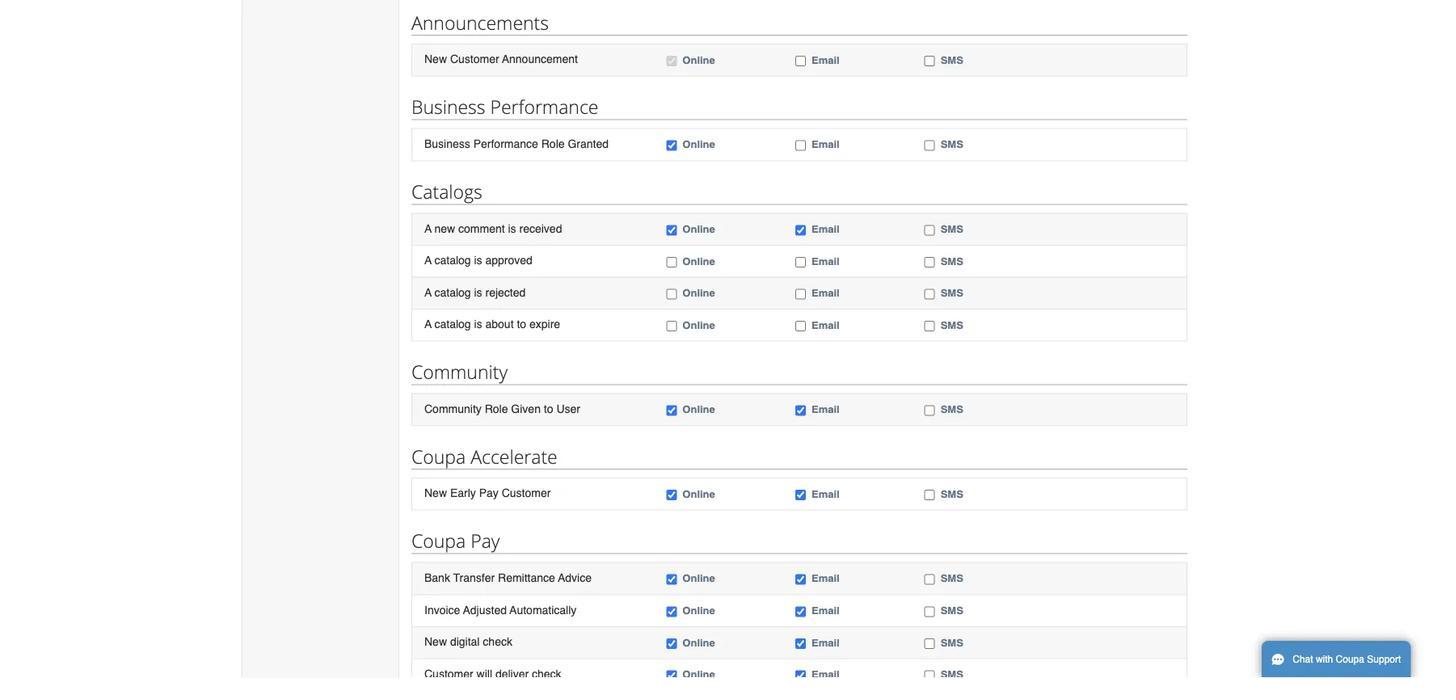 Task type: locate. For each thing, give the bounding box(es) containing it.
2 online from the top
[[683, 138, 715, 151]]

8 sms from the top
[[941, 488, 963, 500]]

a for a catalog is about to expire
[[424, 318, 432, 331]]

1 vertical spatial catalog
[[434, 286, 471, 299]]

announcement
[[502, 53, 578, 66]]

None checkbox
[[666, 140, 677, 151], [795, 140, 806, 151], [925, 140, 935, 151], [666, 225, 677, 235], [925, 257, 935, 267], [666, 289, 677, 299], [795, 321, 806, 331], [666, 490, 677, 501], [795, 490, 806, 501], [795, 575, 806, 585], [666, 607, 677, 617], [666, 670, 677, 678], [795, 670, 806, 678], [925, 670, 935, 678], [666, 140, 677, 151], [795, 140, 806, 151], [925, 140, 935, 151], [666, 225, 677, 235], [925, 257, 935, 267], [666, 289, 677, 299], [795, 321, 806, 331], [666, 490, 677, 501], [795, 490, 806, 501], [795, 575, 806, 585], [666, 607, 677, 617], [666, 670, 677, 678], [795, 670, 806, 678], [925, 670, 935, 678]]

0 vertical spatial to
[[517, 318, 526, 331]]

coupa right with
[[1336, 654, 1365, 665]]

performance
[[490, 94, 599, 119], [473, 137, 538, 150]]

role
[[541, 137, 565, 150], [485, 402, 508, 415]]

1 vertical spatial coupa
[[411, 528, 466, 554]]

business down new customer announcement
[[411, 94, 485, 119]]

2 vertical spatial catalog
[[434, 318, 471, 331]]

a left new
[[424, 222, 432, 235]]

coupa for coupa accelerate
[[411, 444, 466, 469]]

community up community role given to user
[[411, 359, 508, 384]]

email for advice
[[812, 573, 840, 585]]

2 vertical spatial new
[[424, 635, 447, 648]]

1 horizontal spatial role
[[541, 137, 565, 150]]

support
[[1367, 654, 1401, 665]]

9 online from the top
[[683, 573, 715, 585]]

0 horizontal spatial role
[[485, 402, 508, 415]]

3 catalog from the top
[[434, 318, 471, 331]]

online for invoice adjusted automatically
[[683, 605, 715, 617]]

3 online from the top
[[683, 223, 715, 235]]

2 email from the top
[[812, 138, 840, 151]]

0 vertical spatial catalog
[[434, 254, 471, 267]]

invoice
[[424, 603, 460, 616]]

1 vertical spatial community
[[424, 402, 482, 415]]

pay
[[479, 487, 499, 500], [471, 528, 500, 554]]

1 catalog from the top
[[434, 254, 471, 267]]

email for rejected
[[812, 287, 840, 299]]

to right about
[[517, 318, 526, 331]]

expire
[[529, 318, 560, 331]]

6 online from the top
[[683, 319, 715, 331]]

pay up transfer
[[471, 528, 500, 554]]

advice
[[558, 571, 592, 584]]

community
[[411, 359, 508, 384], [424, 402, 482, 415]]

a down a catalog is rejected
[[424, 318, 432, 331]]

coupa up early
[[411, 444, 466, 469]]

new left digital
[[424, 635, 447, 648]]

4 online from the top
[[683, 255, 715, 267]]

online for a new comment is received
[[683, 223, 715, 235]]

rejected
[[485, 286, 526, 299]]

1 vertical spatial role
[[485, 402, 508, 415]]

remittance
[[498, 571, 555, 584]]

online for new digital check
[[683, 636, 715, 649]]

is left the approved
[[474, 254, 482, 267]]

customer down 'announcements'
[[450, 53, 499, 66]]

7 sms from the top
[[941, 403, 963, 416]]

1 a from the top
[[424, 222, 432, 235]]

to
[[517, 318, 526, 331], [544, 402, 553, 415]]

is for about
[[474, 318, 482, 331]]

coupa up bank
[[411, 528, 466, 554]]

9 email from the top
[[812, 573, 840, 585]]

new customer announcement
[[424, 53, 578, 66]]

8 email from the top
[[812, 488, 840, 500]]

email
[[812, 54, 840, 66], [812, 138, 840, 151], [812, 223, 840, 235], [812, 255, 840, 267], [812, 287, 840, 299], [812, 319, 840, 331], [812, 403, 840, 416], [812, 488, 840, 500], [812, 573, 840, 585], [812, 605, 840, 617], [812, 636, 840, 649]]

catalog down a catalog is rejected
[[434, 318, 471, 331]]

3 a from the top
[[424, 286, 432, 299]]

role left granted
[[541, 137, 565, 150]]

6 email from the top
[[812, 319, 840, 331]]

community up coupa accelerate
[[424, 402, 482, 415]]

sms for approved
[[941, 255, 963, 267]]

new left early
[[424, 487, 447, 500]]

a up a catalog is rejected
[[424, 254, 432, 267]]

new
[[424, 53, 447, 66], [424, 487, 447, 500], [424, 635, 447, 648]]

performance down business performance
[[473, 137, 538, 150]]

1 online from the top
[[683, 54, 715, 66]]

business
[[411, 94, 485, 119], [424, 137, 470, 150]]

8 online from the top
[[683, 488, 715, 500]]

is for rejected
[[474, 286, 482, 299]]

4 a from the top
[[424, 318, 432, 331]]

adjusted
[[463, 603, 507, 616]]

online for business performance role granted
[[683, 138, 715, 151]]

performance up business performance role granted
[[490, 94, 599, 119]]

11 online from the top
[[683, 636, 715, 649]]

is left about
[[474, 318, 482, 331]]

about
[[485, 318, 514, 331]]

is left received
[[508, 222, 516, 235]]

business for business performance role granted
[[424, 137, 470, 150]]

0 vertical spatial business
[[411, 94, 485, 119]]

business up catalogs
[[424, 137, 470, 150]]

2 a from the top
[[424, 254, 432, 267]]

to left user
[[544, 402, 553, 415]]

10 sms from the top
[[941, 605, 963, 617]]

4 email from the top
[[812, 255, 840, 267]]

new digital check
[[424, 635, 512, 648]]

a
[[424, 222, 432, 235], [424, 254, 432, 267], [424, 286, 432, 299], [424, 318, 432, 331]]

transfer
[[453, 571, 495, 584]]

0 vertical spatial performance
[[490, 94, 599, 119]]

0 vertical spatial community
[[411, 359, 508, 384]]

0 horizontal spatial customer
[[450, 53, 499, 66]]

7 email from the top
[[812, 403, 840, 416]]

performance for business performance
[[490, 94, 599, 119]]

bank
[[424, 571, 450, 584]]

None checkbox
[[666, 56, 677, 66], [795, 56, 806, 66], [925, 56, 935, 66], [795, 225, 806, 235], [925, 225, 935, 235], [666, 257, 677, 267], [795, 257, 806, 267], [795, 289, 806, 299], [925, 289, 935, 299], [666, 321, 677, 331], [925, 321, 935, 331], [666, 405, 677, 416], [795, 405, 806, 416], [925, 405, 935, 416], [925, 490, 935, 501], [666, 575, 677, 585], [925, 575, 935, 585], [795, 607, 806, 617], [925, 607, 935, 617], [666, 639, 677, 649], [795, 639, 806, 649], [925, 639, 935, 649], [666, 56, 677, 66], [795, 56, 806, 66], [925, 56, 935, 66], [795, 225, 806, 235], [925, 225, 935, 235], [666, 257, 677, 267], [795, 257, 806, 267], [795, 289, 806, 299], [925, 289, 935, 299], [666, 321, 677, 331], [925, 321, 935, 331], [666, 405, 677, 416], [795, 405, 806, 416], [925, 405, 935, 416], [925, 490, 935, 501], [666, 575, 677, 585], [925, 575, 935, 585], [795, 607, 806, 617], [925, 607, 935, 617], [666, 639, 677, 649], [795, 639, 806, 649], [925, 639, 935, 649]]

coupa
[[411, 444, 466, 469], [411, 528, 466, 554], [1336, 654, 1365, 665]]

a catalog is about to expire
[[424, 318, 560, 331]]

email for about
[[812, 319, 840, 331]]

1 vertical spatial performance
[[473, 137, 538, 150]]

new down 'announcements'
[[424, 53, 447, 66]]

catalog down a catalog is approved
[[434, 286, 471, 299]]

1 new from the top
[[424, 53, 447, 66]]

5 email from the top
[[812, 287, 840, 299]]

5 sms from the top
[[941, 287, 963, 299]]

a for a catalog is approved
[[424, 254, 432, 267]]

sms
[[941, 54, 963, 66], [941, 138, 963, 151], [941, 223, 963, 235], [941, 255, 963, 267], [941, 287, 963, 299], [941, 319, 963, 331], [941, 403, 963, 416], [941, 488, 963, 500], [941, 573, 963, 585], [941, 605, 963, 617], [941, 636, 963, 649]]

0 vertical spatial role
[[541, 137, 565, 150]]

catalogs
[[411, 179, 482, 204]]

2 vertical spatial coupa
[[1336, 654, 1365, 665]]

user
[[556, 402, 580, 415]]

online for community role given to user
[[683, 403, 715, 416]]

catalog down new
[[434, 254, 471, 267]]

0 vertical spatial coupa
[[411, 444, 466, 469]]

customer
[[450, 53, 499, 66], [502, 487, 551, 500]]

role left the given
[[485, 402, 508, 415]]

new early pay customer
[[424, 487, 551, 500]]

is left rejected
[[474, 286, 482, 299]]

10 online from the top
[[683, 605, 715, 617]]

0 vertical spatial new
[[424, 53, 447, 66]]

11 email from the top
[[812, 636, 840, 649]]

customer down accelerate
[[502, 487, 551, 500]]

1 horizontal spatial to
[[544, 402, 553, 415]]

1 vertical spatial business
[[424, 137, 470, 150]]

1 vertical spatial customer
[[502, 487, 551, 500]]

a down a catalog is approved
[[424, 286, 432, 299]]

community for community role given to user
[[424, 402, 482, 415]]

7 online from the top
[[683, 403, 715, 416]]

business for business performance
[[411, 94, 485, 119]]

email for to
[[812, 403, 840, 416]]

coupa inside button
[[1336, 654, 1365, 665]]

2 new from the top
[[424, 487, 447, 500]]

given
[[511, 402, 541, 415]]

6 sms from the top
[[941, 319, 963, 331]]

online
[[683, 54, 715, 66], [683, 138, 715, 151], [683, 223, 715, 235], [683, 255, 715, 267], [683, 287, 715, 299], [683, 319, 715, 331], [683, 403, 715, 416], [683, 488, 715, 500], [683, 573, 715, 585], [683, 605, 715, 617], [683, 636, 715, 649]]

4 sms from the top
[[941, 255, 963, 267]]

catalog for a catalog is approved
[[434, 254, 471, 267]]

catalog
[[434, 254, 471, 267], [434, 286, 471, 299], [434, 318, 471, 331]]

is for approved
[[474, 254, 482, 267]]

approved
[[485, 254, 533, 267]]

3 email from the top
[[812, 223, 840, 235]]

sms for advice
[[941, 573, 963, 585]]

0 horizontal spatial to
[[517, 318, 526, 331]]

1 sms from the top
[[941, 54, 963, 66]]

3 new from the top
[[424, 635, 447, 648]]

coupa pay
[[411, 528, 500, 554]]

0 vertical spatial customer
[[450, 53, 499, 66]]

digital
[[450, 635, 480, 648]]

pay right early
[[479, 487, 499, 500]]

is
[[508, 222, 516, 235], [474, 254, 482, 267], [474, 286, 482, 299], [474, 318, 482, 331]]

1 vertical spatial new
[[424, 487, 447, 500]]

business performance
[[411, 94, 599, 119]]

9 sms from the top
[[941, 573, 963, 585]]

3 sms from the top
[[941, 223, 963, 235]]

2 sms from the top
[[941, 138, 963, 151]]

5 online from the top
[[683, 287, 715, 299]]

2 catalog from the top
[[434, 286, 471, 299]]



Task type: vqa. For each thing, say whether or not it's contained in the screenshot.
Email
yes



Task type: describe. For each thing, give the bounding box(es) containing it.
0 vertical spatial pay
[[479, 487, 499, 500]]

email for is
[[812, 223, 840, 235]]

1 vertical spatial to
[[544, 402, 553, 415]]

online for a catalog is approved
[[683, 255, 715, 267]]

early
[[450, 487, 476, 500]]

check
[[483, 635, 512, 648]]

sms for to
[[941, 403, 963, 416]]

a catalog is rejected
[[424, 286, 526, 299]]

new for new customer announcement
[[424, 53, 447, 66]]

online for new early pay customer
[[683, 488, 715, 500]]

coupa accelerate
[[411, 444, 558, 469]]

a for a new comment is received
[[424, 222, 432, 235]]

received
[[519, 222, 562, 235]]

online for a catalog is rejected
[[683, 287, 715, 299]]

chat with coupa support button
[[1262, 641, 1411, 678]]

online for bank transfer remittance advice
[[683, 573, 715, 585]]

business performance role granted
[[424, 137, 609, 150]]

a catalog is approved
[[424, 254, 533, 267]]

coupa for coupa pay
[[411, 528, 466, 554]]

comment
[[458, 222, 505, 235]]

sms for is
[[941, 223, 963, 235]]

email for granted
[[812, 138, 840, 151]]

chat
[[1293, 654, 1313, 665]]

granted
[[568, 137, 609, 150]]

performance for business performance role granted
[[473, 137, 538, 150]]

catalog for a catalog is about to expire
[[434, 318, 471, 331]]

community role given to user
[[424, 402, 580, 415]]

a for a catalog is rejected
[[424, 286, 432, 299]]

announcements
[[411, 10, 549, 35]]

chat with coupa support
[[1293, 654, 1401, 665]]

bank transfer remittance advice
[[424, 571, 592, 584]]

email for approved
[[812, 255, 840, 267]]

10 email from the top
[[812, 605, 840, 617]]

sms for about
[[941, 319, 963, 331]]

invoice adjusted automatically
[[424, 603, 577, 616]]

catalog for a catalog is rejected
[[434, 286, 471, 299]]

1 vertical spatial pay
[[471, 528, 500, 554]]

sms for granted
[[941, 138, 963, 151]]

automatically
[[510, 603, 577, 616]]

new for new digital check
[[424, 635, 447, 648]]

new for new early pay customer
[[424, 487, 447, 500]]

community for community
[[411, 359, 508, 384]]

a new comment is received
[[424, 222, 562, 235]]

1 email from the top
[[812, 54, 840, 66]]

online for new customer announcement
[[683, 54, 715, 66]]

1 horizontal spatial customer
[[502, 487, 551, 500]]

sms for customer
[[941, 488, 963, 500]]

new
[[434, 222, 455, 235]]

sms for rejected
[[941, 287, 963, 299]]

accelerate
[[471, 444, 558, 469]]

online for a catalog is about to expire
[[683, 319, 715, 331]]

with
[[1316, 654, 1333, 665]]

11 sms from the top
[[941, 636, 963, 649]]

email for customer
[[812, 488, 840, 500]]



